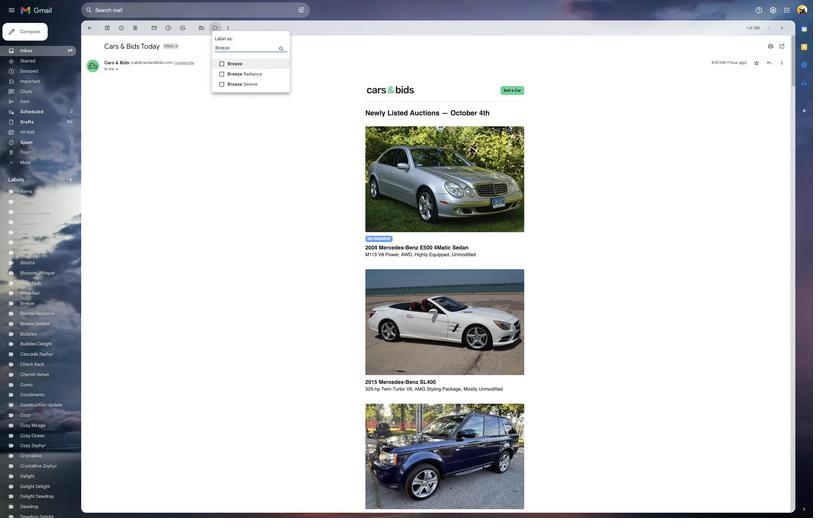 Task type: locate. For each thing, give the bounding box(es) containing it.
chats
[[23, 99, 36, 105]]

cozy mirage
[[23, 470, 51, 476]]

october
[[501, 121, 530, 130]]

archive image
[[116, 28, 123, 35]]

mercedes-
[[421, 272, 451, 279], [421, 421, 451, 428]]

breakfast link
[[23, 323, 44, 329]]

1 vertical spatial benz
[[451, 421, 465, 428]]

gmail image
[[23, 4, 61, 18]]

cozy up cozy mirage
[[23, 459, 34, 465]]

newly listed auctions — october 4th
[[406, 121, 544, 130]]

1 vertical spatial zephyr
[[35, 493, 51, 499]]

1 cars from the top
[[116, 47, 132, 56]]

aurora down aurora link on the left of page
[[23, 233, 38, 239]]

benz up v6, at bottom
[[451, 421, 465, 428]]

turbo
[[437, 430, 450, 435]]

0 horizontal spatial breeze radiance
[[23, 346, 60, 352]]

cherish
[[23, 414, 40, 420]]

no
[[409, 263, 414, 268]]

radiance up "breeze serene" link
[[39, 346, 60, 352]]

blossom
[[23, 301, 42, 307]]

scheduled link
[[23, 121, 48, 127]]

bubbles inside bubbles delight link
[[23, 380, 41, 386]]

zephyr down delight
[[44, 391, 59, 397]]

serene inside labels "navigation"
[[39, 357, 55, 363]]

birthday gift link
[[23, 267, 51, 273]]

breeze serene link
[[23, 357, 55, 363]]

back
[[38, 402, 49, 409]]

1 benz from the top
[[451, 272, 465, 279]]

unsubscribe link
[[194, 68, 216, 72]]

& up cars & bids
[[134, 47, 139, 56]]

delete image
[[147, 28, 154, 35]]

0 vertical spatial aurora
[[23, 221, 38, 228]]

2 benz from the top
[[451, 421, 465, 428]]

0 horizontal spatial unmodified
[[502, 280, 529, 286]]

0 horizontal spatial radiance
[[39, 346, 60, 352]]

breakfast
[[23, 323, 44, 329]]

labels navigation
[[0, 23, 90, 518]]

construction update link
[[23, 448, 69, 454]]

1 vertical spatial cars
[[116, 67, 127, 73]]

unmodified right mostly
[[532, 430, 559, 435]]

m113
[[406, 280, 419, 286]]

listed
[[431, 121, 454, 130]]

0 horizontal spatial serene
[[39, 357, 55, 363]]

drafts
[[23, 132, 37, 139]]

inbox
[[23, 53, 36, 60]]

cars for cars & bids
[[116, 67, 127, 73]]

v8
[[420, 280, 427, 286]]

cars down cars & bids today
[[116, 67, 127, 73]]

1 vertical spatial mercedes-
[[421, 421, 451, 428]]

& down cars & bids today
[[128, 67, 132, 73]]

0 vertical spatial benz
[[451, 272, 465, 279]]

benz inside 2015 mercedes-benz sl400 329-hp twin-turbo v6, amg styling package, mostly unmodified
[[451, 421, 465, 428]]

cars up cars & bids
[[116, 47, 132, 56]]

comic link
[[23, 425, 37, 431]]

4 cozy from the top
[[23, 493, 34, 499]]

benz for sl400
[[451, 421, 465, 428]]

bids down cars & bids today
[[133, 67, 144, 73]]

1 horizontal spatial &
[[134, 47, 139, 56]]

zephyr down ocean
[[35, 493, 51, 499]]

mercedes- up power,
[[421, 272, 451, 279]]

0 horizontal spatial &
[[128, 67, 132, 73]]

bubbles link
[[23, 368, 41, 375]]

0 vertical spatial serene
[[271, 90, 286, 97]]

8:40 am (1 h
[[791, 67, 813, 72]]

mark as unread image
[[168, 28, 175, 35]]

radiance down label-as menu open text box
[[271, 79, 291, 85]]

delight
[[42, 380, 58, 386]]

cozy for the cozy link
[[23, 459, 34, 465]]

2 bubbles from the top
[[23, 380, 41, 386]]

bubbles for bubbles delight
[[23, 380, 41, 386]]

mercedes- up twin-
[[421, 421, 451, 428]]

benz up awd,
[[451, 272, 465, 279]]

1 vertical spatial breeze serene
[[23, 357, 55, 363]]

aurora down alerts link
[[23, 221, 38, 228]]

no reserve
[[409, 263, 434, 268]]

labels heading
[[9, 196, 75, 203]]

cars & bids image
[[406, 94, 462, 106]]

benz for e500
[[451, 272, 465, 279]]

&
[[134, 47, 139, 56], [128, 67, 132, 73]]

advanced search options image
[[328, 4, 342, 18]]

3 cozy from the top
[[23, 481, 34, 488]]

baseball
[[23, 244, 42, 250]]

1 horizontal spatial serene
[[271, 90, 286, 97]]

benz inside 2004 mercedes-benz e500 4matic sedan m113 v8 power, awd, highly equipped, unmodified
[[451, 272, 465, 279]]

0 vertical spatial cars
[[116, 47, 132, 56]]

1 vertical spatial radiance
[[39, 346, 60, 352]]

package,
[[492, 430, 514, 435]]

2 cozy from the top
[[23, 470, 34, 476]]

important
[[23, 87, 45, 94]]

book
[[23, 312, 34, 318]]

bubbles
[[23, 368, 41, 375], [23, 380, 41, 386]]

1 mercedes- from the top
[[421, 272, 451, 279]]

aurora for aurora sparkle
[[23, 233, 38, 239]]

cozy for cozy mirage
[[23, 470, 34, 476]]

spam
[[23, 155, 36, 161]]

1 cozy from the top
[[23, 459, 34, 465]]

condiments
[[23, 436, 50, 442]]

report spam image
[[131, 28, 138, 35]]

1 vertical spatial bubbles
[[23, 380, 41, 386]]

blissful
[[23, 289, 39, 296]]

2 cars from the top
[[116, 67, 127, 73]]

bliss glimmer
[[23, 278, 53, 284]]

more image
[[250, 28, 257, 35]]

unsubscribe
[[194, 68, 216, 72]]

2015
[[406, 421, 419, 428]]

mercedes- inside 2015 mercedes-benz sl400 329-hp twin-turbo v6, amg styling package, mostly unmodified
[[421, 421, 451, 428]]

cherish velvet
[[23, 414, 55, 420]]

trash
[[23, 166, 35, 173]]

2 mercedes- from the top
[[421, 421, 451, 428]]

1 vertical spatial bids
[[133, 67, 144, 73]]

today
[[157, 47, 178, 56]]

1 vertical spatial &
[[128, 67, 132, 73]]

power,
[[428, 280, 445, 286]]

compose button
[[3, 25, 53, 45]]

1 horizontal spatial unmodified
[[532, 430, 559, 435]]

sparkle
[[39, 233, 56, 239]]

main menu image
[[8, 7, 17, 16]]

all
[[23, 144, 28, 150]]

bubbles down "breeze serene" link
[[23, 368, 41, 375]]

blossom whisper
[[23, 301, 61, 307]]

twin-
[[424, 430, 437, 435]]

breeze radiance down label-as menu open text box
[[253, 79, 291, 85]]

crystalline
[[23, 504, 46, 510]]

2 aurora from the top
[[23, 233, 38, 239]]

mirage
[[35, 470, 51, 476]]

329-
[[406, 430, 417, 435]]

bubbles down bubbles link
[[23, 380, 41, 386]]

0 vertical spatial bids
[[140, 47, 155, 56]]

None search field
[[90, 3, 345, 20]]

0 vertical spatial mercedes-
[[421, 272, 451, 279]]

0 horizontal spatial breeze serene
[[23, 357, 55, 363]]

breeze serene inside labels "navigation"
[[23, 357, 55, 363]]

mercedes- inside 2004 mercedes-benz e500 4matic sedan m113 v8 power, awd, highly equipped, unmodified
[[421, 272, 451, 279]]

4matic
[[482, 272, 501, 279]]

cherish velvet link
[[23, 414, 55, 420]]

move to image
[[220, 28, 227, 35]]

drafts link
[[23, 132, 37, 139]]

0 vertical spatial &
[[134, 47, 139, 56]]

all mail
[[23, 144, 38, 150]]

—
[[491, 121, 499, 130]]

construction
[[23, 448, 52, 454]]

1 horizontal spatial radiance
[[271, 79, 291, 85]]

update
[[53, 448, 69, 454]]

1 vertical spatial unmodified
[[532, 430, 559, 435]]

breeze radiance up "breeze serene" link
[[23, 346, 60, 352]]

cozy down cozy mirage
[[23, 481, 34, 488]]

1 bubbles from the top
[[23, 368, 41, 375]]

breeze link
[[23, 334, 38, 341]]

newly
[[406, 121, 429, 130]]

bids for cars & bids
[[133, 67, 144, 73]]

mercedes- for 2004
[[421, 272, 451, 279]]

0 vertical spatial zephyr
[[44, 391, 59, 397]]

bubbles delight
[[23, 380, 58, 386]]

0 vertical spatial bubbles
[[23, 368, 41, 375]]

1 aurora from the top
[[23, 221, 38, 228]]

cozy up crystalline
[[23, 493, 34, 499]]

0 vertical spatial breeze serene
[[253, 90, 286, 97]]

breeze serene
[[253, 90, 286, 97], [23, 357, 55, 363]]

unmodified down sedan
[[502, 280, 529, 286]]

cars
[[116, 47, 132, 56], [116, 67, 127, 73]]

0 vertical spatial radiance
[[271, 79, 291, 85]]

1 vertical spatial aurora
[[23, 233, 38, 239]]

Search mail text field
[[106, 8, 311, 15]]

mail
[[29, 144, 38, 150]]

1 horizontal spatial breeze radiance
[[253, 79, 291, 85]]

highly
[[461, 280, 476, 286]]

bids left the today
[[140, 47, 155, 56]]

cozy down the cozy link
[[23, 470, 34, 476]]

0 vertical spatial unmodified
[[502, 280, 529, 286]]

1 vertical spatial serene
[[39, 357, 55, 363]]

1 vertical spatial breeze radiance
[[23, 346, 60, 352]]



Task type: describe. For each thing, give the bounding box(es) containing it.
2004 mercedes-benz e500 4matic sedan m113 v8 power, awd, highly equipped, unmodified
[[406, 272, 529, 286]]

trash link
[[23, 166, 35, 173]]

sent link
[[23, 110, 33, 116]]

(1
[[808, 67, 811, 72]]

labels
[[9, 196, 27, 203]]

add to tasks image
[[199, 28, 206, 35]]

zephyr for cozy zephyr
[[35, 493, 51, 499]]

important link
[[23, 87, 45, 94]]

unmodified inside 2004 mercedes-benz e500 4matic sedan m113 v8 power, awd, highly equipped, unmodified
[[502, 280, 529, 286]]

bids for cars & bids today
[[140, 47, 155, 56]]

Label-as menu open text field
[[239, 49, 333, 58]]

inbox link
[[23, 53, 36, 60]]

2
[[78, 122, 81, 127]]

cozy for cozy zephyr
[[23, 493, 34, 499]]

163
[[74, 133, 81, 138]]

construction update
[[23, 448, 69, 454]]

comic
[[23, 425, 37, 431]]

whisper
[[43, 301, 61, 307]]

mercedes- for 2015
[[421, 421, 451, 428]]

cozy ocean link
[[23, 481, 50, 488]]

blossom whisper link
[[23, 301, 61, 307]]

check back link
[[23, 402, 49, 409]]

2015 mercedes-benz sl400 link
[[406, 421, 484, 428]]

aurora link
[[23, 221, 38, 228]]

crystalline link
[[23, 504, 46, 510]]

sent
[[23, 110, 33, 116]]

cozy mirage link
[[23, 470, 51, 476]]

sedan
[[503, 272, 521, 279]]

starred link
[[23, 65, 39, 71]]

aurora for aurora link on the left of page
[[23, 221, 38, 228]]

aurora sparkle
[[23, 233, 56, 239]]

cascade zephyr
[[23, 391, 59, 397]]

sl400
[[467, 421, 484, 428]]

snooze image
[[184, 28, 191, 35]]

cozy zephyr link
[[23, 493, 51, 499]]

& for cars & bids today
[[134, 47, 139, 56]]

more
[[23, 178, 34, 184]]

spam link
[[23, 155, 36, 161]]

condiments link
[[23, 436, 50, 442]]

2015 mercedes-benz sl400 329-hp twin-turbo v6, amg styling package, mostly unmodified
[[406, 421, 559, 435]]

alerts link
[[23, 210, 36, 216]]

equipped,
[[477, 280, 501, 286]]

check back
[[23, 402, 49, 409]]

breeze radiance inside labels "navigation"
[[23, 346, 60, 352]]

velvet
[[41, 414, 55, 420]]

blissful link
[[23, 289, 39, 296]]

cascade zephyr link
[[23, 391, 59, 397]]

styling
[[474, 430, 490, 435]]

alerts
[[23, 210, 36, 216]]

cozy ocean
[[23, 481, 50, 488]]

search mail image
[[93, 5, 105, 18]]

cars & bids today
[[116, 47, 178, 56]]

aurora sparkle link
[[23, 233, 56, 239]]

v6,
[[452, 430, 460, 435]]

bliss
[[23, 278, 33, 284]]

bbq link
[[23, 255, 33, 262]]

ocean
[[35, 481, 50, 488]]

cozy zephyr
[[23, 493, 51, 499]]

awd,
[[446, 280, 459, 286]]

cascade
[[23, 391, 42, 397]]

cozy link
[[23, 459, 34, 465]]

2004
[[406, 272, 419, 279]]

compose
[[23, 32, 45, 38]]

1 horizontal spatial breeze serene
[[253, 90, 286, 97]]

8:40 am (1 h cell
[[791, 66, 813, 73]]

8:40 am
[[791, 67, 806, 72]]

scheduled
[[23, 121, 48, 127]]

breeze radiance link
[[23, 346, 60, 352]]

0 vertical spatial breeze radiance
[[253, 79, 291, 85]]

snoozed
[[23, 76, 42, 82]]

cars for cars & bids today
[[116, 47, 132, 56]]

labels image
[[236, 28, 243, 35]]

check
[[23, 402, 37, 409]]

more button
[[0, 175, 85, 186]]

snoozed link
[[23, 76, 42, 82]]

back to inbox image
[[96, 28, 103, 35]]

zephyr for cascade zephyr
[[44, 391, 59, 397]]

bubbles for bubbles
[[23, 368, 41, 375]]

& for cars & bids
[[128, 67, 132, 73]]

cars & bids
[[116, 67, 144, 73]]

book club link
[[23, 312, 45, 318]]

e500
[[467, 272, 481, 279]]

bbq
[[23, 255, 33, 262]]

unmodified inside 2015 mercedes-benz sl400 329-hp twin-turbo v6, amg styling package, mostly unmodified
[[532, 430, 559, 435]]

radiance inside labels "navigation"
[[39, 346, 60, 352]]

baseball link
[[23, 244, 42, 250]]

auctions
[[456, 121, 489, 130]]

hp
[[417, 430, 423, 435]]

birthday gift
[[23, 267, 51, 273]]

book club
[[23, 312, 45, 318]]

cozy for cozy ocean
[[23, 481, 34, 488]]

chats link
[[23, 99, 36, 105]]



Task type: vqa. For each thing, say whether or not it's contained in the screenshot.
the Search mail Icon
yes



